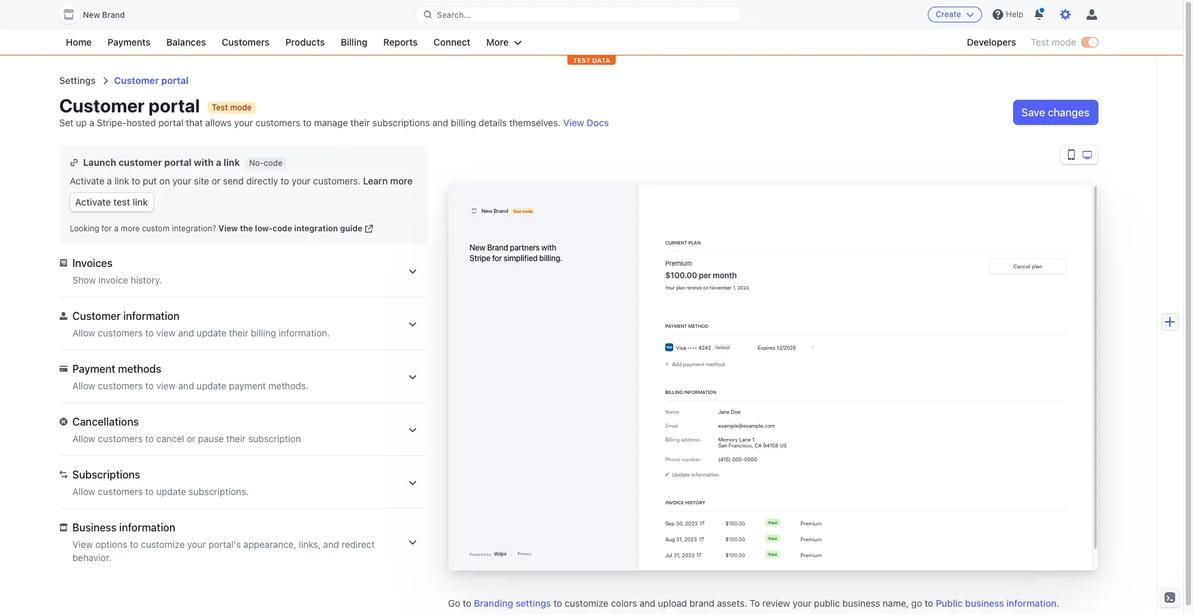 Task type: describe. For each thing, give the bounding box(es) containing it.
0 vertical spatial payment
[[683, 361, 704, 367]]

2 horizontal spatial link
[[224, 157, 240, 168]]

view docs link
[[563, 116, 609, 130]]

help button
[[988, 4, 1029, 25]]

your left customers.
[[292, 175, 311, 187]]

payment methods allow customers to view and update payment methods.
[[72, 363, 309, 392]]

premium $100.00 per month your plan renews on november 1, 2023 .
[[665, 259, 750, 290]]

new brand test mode
[[481, 208, 533, 214]]

your inside test mode set up a stripe-hosted portal that allows your customers to manage their subscriptions and billing details themselves. view docs
[[234, 117, 253, 128]]

subscriptions.
[[189, 486, 249, 497]]

for inside new brand partners with stripe for simplified billing.
[[492, 253, 502, 263]]

a down launch
[[107, 175, 112, 187]]

assets.
[[717, 598, 747, 609]]

plan inside premium $100.00 per month your plan renews on november 1, 2023 .
[[676, 285, 685, 290]]

link for test
[[133, 196, 148, 208]]

cancel
[[1013, 264, 1030, 270]]

a inside test mode set up a stripe-hosted portal that allows your customers to manage their subscriptions and billing details themselves. view docs
[[89, 117, 94, 128]]

subscriptions
[[72, 469, 140, 481]]

put
[[143, 175, 157, 187]]

0 vertical spatial code
[[264, 158, 283, 168]]

customers inside cancellations allow customers to cancel or pause their subscription
[[98, 433, 143, 444]]

allow inside customer information allow customers to view and update their billing information.
[[72, 327, 95, 339]]

billing inside test mode set up a stripe-hosted portal that allows your customers to manage their subscriptions and billing details themselves. view docs
[[451, 117, 476, 128]]

3 paid from the top
[[768, 552, 777, 557]]

new brand button
[[59, 5, 138, 24]]

history.
[[131, 274, 162, 286]]

customer
[[119, 157, 162, 168]]

000-
[[732, 457, 744, 463]]

. inside premium $100.00 per month your plan renews on november 1, 2023 .
[[748, 285, 750, 290]]

on inside premium $100.00 per month your plan renews on november 1, 2023 .
[[703, 285, 708, 290]]

their inside cancellations allow customers to cancel or pause their subscription
[[226, 433, 246, 444]]

new brand
[[83, 10, 125, 20]]

new for new brand
[[83, 10, 100, 20]]

activate for activate a link to put on your site or send directly to your customers. learn more
[[70, 175, 104, 187]]

with for partners
[[541, 243, 556, 252]]

doe
[[731, 409, 741, 415]]

name jane doe
[[665, 409, 741, 415]]

lane
[[739, 437, 751, 443]]

send
[[223, 175, 244, 187]]

memory
[[718, 437, 738, 443]]

learn more link
[[363, 175, 413, 188]]

new for new brand test mode
[[481, 208, 492, 214]]

address
[[681, 437, 700, 443]]

sep
[[665, 521, 674, 526]]

expires
[[758, 345, 775, 351]]

home
[[66, 36, 92, 48]]

that
[[186, 117, 203, 128]]

links,
[[299, 539, 321, 550]]

branding
[[474, 598, 513, 609]]

customize for information
[[141, 539, 185, 550]]

allow inside subscriptions allow customers to update subscriptions.
[[72, 486, 95, 497]]

settings
[[59, 75, 96, 86]]

changes
[[1048, 106, 1090, 118]]

sep 30, 2023 link
[[665, 520, 704, 527]]

2023 for aug 31, 2023
[[684, 536, 697, 542]]

31, for aug
[[676, 536, 683, 542]]

3 $100.00 paid premium from the top
[[725, 552, 821, 558]]

billing for billing
[[341, 36, 367, 48]]

stripe-
[[97, 117, 127, 128]]

simplified
[[503, 253, 537, 263]]

review
[[762, 598, 790, 609]]

privacy link
[[517, 552, 531, 557]]

test mode
[[1031, 36, 1076, 48]]

or inside cancellations allow customers to cancel or pause their subscription
[[187, 433, 196, 444]]

view for methods
[[156, 380, 176, 392]]

(415)
[[718, 457, 731, 463]]

aug
[[665, 536, 674, 542]]

Search… text field
[[416, 6, 741, 23]]

2 paid from the top
[[768, 536, 777, 541]]

branding settings link
[[474, 597, 551, 610]]

12/2026
[[776, 345, 796, 351]]

view for information
[[156, 327, 176, 339]]

cancellations
[[72, 416, 139, 428]]

customer information allow customers to view and update their billing information.
[[72, 310, 330, 339]]

to inside cancellations allow customers to cancel or pause their subscription
[[145, 433, 154, 444]]

update information button
[[665, 471, 719, 479]]

developers link
[[960, 34, 1023, 50]]

show
[[72, 274, 96, 286]]

customer portal
[[114, 75, 189, 86]]

customer for portal
[[114, 75, 159, 86]]

2023 for sep 30, 2023
[[685, 521, 697, 526]]

payment for methods
[[72, 363, 115, 375]]

premium inside premium $100.00 per month your plan renews on november 1, 2023 .
[[665, 259, 692, 267]]

0 vertical spatial on
[[159, 175, 170, 187]]

balances
[[166, 36, 206, 48]]

add payment method
[[672, 361, 725, 367]]

and inside customer information allow customers to view and update their billing information.
[[178, 327, 194, 339]]

reports link
[[377, 34, 424, 50]]

powered
[[469, 552, 485, 557]]

31, for jul
[[673, 552, 680, 558]]

activate test link
[[75, 196, 148, 208]]

1 vertical spatial more
[[121, 224, 140, 233]]

$100.00 up assets.
[[725, 552, 745, 558]]

link for a
[[114, 175, 129, 187]]

customers inside test mode set up a stripe-hosted portal that allows your customers to manage their subscriptions and billing details themselves. view docs
[[256, 117, 300, 128]]

up
[[76, 117, 87, 128]]

balances link
[[160, 34, 213, 50]]

reports
[[383, 36, 418, 48]]

test for test mode
[[1031, 36, 1049, 48]]

customers inside subscriptions allow customers to update subscriptions.
[[98, 486, 143, 497]]

brand
[[690, 598, 715, 609]]

1 vertical spatial method
[[706, 361, 725, 367]]

settings
[[516, 598, 551, 609]]

to inside payment methods allow customers to view and update payment methods.
[[145, 380, 154, 392]]

hosted
[[127, 117, 156, 128]]

public
[[814, 598, 840, 609]]

history
[[685, 500, 705, 506]]

test mode set up a stripe-hosted portal that allows your customers to manage their subscriptions and billing details themselves. view docs
[[59, 102, 609, 128]]

1 horizontal spatial or
[[212, 175, 220, 187]]

mode for test mode
[[1052, 36, 1076, 48]]

us
[[780, 443, 787, 449]]

methods.
[[268, 380, 309, 392]]

methods
[[118, 363, 161, 375]]

visa
[[676, 345, 686, 351]]

custom
[[142, 224, 170, 233]]

products link
[[279, 34, 332, 50]]

docs
[[587, 117, 609, 128]]

stripe
[[469, 253, 490, 263]]

november
[[709, 285, 731, 290]]

aug 31, 2023 link
[[665, 535, 704, 543]]

redirect
[[342, 539, 375, 550]]

update for information
[[197, 327, 226, 339]]

pause
[[198, 433, 224, 444]]

activate test link button
[[70, 193, 153, 212]]

to inside customer information allow customers to view and update their billing information.
[[145, 327, 154, 339]]

jul
[[665, 552, 672, 558]]

aug 31, 2023
[[665, 536, 697, 542]]



Task type: vqa. For each thing, say whether or not it's contained in the screenshot.
the top Paid
yes



Task type: locate. For each thing, give the bounding box(es) containing it.
guide
[[340, 224, 362, 233]]

payment for method
[[665, 323, 687, 329]]

brand
[[102, 10, 125, 20], [493, 208, 508, 214], [487, 243, 508, 252]]

1 horizontal spatial on
[[703, 285, 708, 290]]

a down activate test link button
[[114, 224, 118, 233]]

home link
[[59, 34, 98, 50]]

billing left reports
[[341, 36, 367, 48]]

2023 inside the aug 31, 2023 link
[[684, 536, 697, 542]]

update
[[197, 327, 226, 339], [197, 380, 226, 392], [156, 486, 186, 497]]

0 horizontal spatial plan
[[676, 285, 685, 290]]

2023 right the 30,
[[685, 521, 697, 526]]

plan for cancel plan
[[1032, 264, 1042, 270]]

looking for a more custom integration?
[[70, 224, 216, 233]]

and up payment methods allow customers to view and update payment methods.
[[178, 327, 194, 339]]

1 horizontal spatial mode
[[522, 209, 533, 213]]

cancel plan link
[[989, 259, 1066, 274]]

view up methods
[[156, 327, 176, 339]]

0 vertical spatial method
[[688, 323, 708, 329]]

plan right cancel on the right top of the page
[[1032, 264, 1042, 270]]

2 allow from the top
[[72, 380, 95, 392]]

a right up
[[89, 117, 94, 128]]

0 vertical spatial portal
[[161, 75, 189, 86]]

2023 inside jul 31, 2023 link
[[682, 552, 694, 558]]

customer down payments link
[[114, 75, 159, 86]]

phone
[[665, 457, 680, 463]]

or right site
[[212, 175, 220, 187]]

$100.00 paid premium
[[725, 520, 821, 526], [725, 536, 821, 542], [725, 552, 821, 558]]

save
[[1022, 106, 1045, 118]]

low-
[[255, 224, 273, 233]]

save changes button
[[1014, 101, 1098, 124]]

1 horizontal spatial payment
[[683, 361, 704, 367]]

visa •••• 4242 default
[[676, 345, 729, 351]]

billing for billing address memory lane 1 san francisco, ca 94158 us
[[665, 437, 679, 443]]

details
[[479, 117, 507, 128]]

1 vertical spatial view
[[156, 380, 176, 392]]

1 business from the left
[[843, 598, 880, 609]]

0 vertical spatial view
[[156, 327, 176, 339]]

activate for activate test link
[[75, 196, 111, 208]]

2 view from the top
[[156, 380, 176, 392]]

2 vertical spatial view
[[72, 539, 93, 550]]

0 horizontal spatial view
[[72, 539, 93, 550]]

1 vertical spatial payment
[[229, 380, 266, 392]]

francisco,
[[728, 443, 753, 449]]

for right looking on the left of page
[[101, 224, 112, 233]]

1 vertical spatial on
[[703, 285, 708, 290]]

to inside business information view options to customize your portal's appearance, links, and redirect behavior.
[[130, 539, 138, 550]]

their inside customer information allow customers to view and update their billing information.
[[229, 327, 248, 339]]

a up activate a link to put on your site or send directly to your customers. learn more
[[216, 157, 221, 168]]

Search… search field
[[416, 6, 741, 23]]

on right "renews"
[[703, 285, 708, 290]]

2 vertical spatial their
[[226, 433, 246, 444]]

stripe image
[[494, 552, 506, 557]]

brand for new brand partners with stripe for simplified billing.
[[487, 243, 508, 252]]

information inside business information view options to customize your portal's appearance, links, and redirect behavior.
[[119, 522, 175, 534]]

number
[[682, 457, 700, 463]]

allow down the show
[[72, 327, 95, 339]]

allow
[[72, 327, 95, 339], [72, 380, 95, 392], [72, 433, 95, 444], [72, 486, 95, 497]]

billing inside customer information allow customers to view and update their billing information.
[[251, 327, 276, 339]]

default
[[715, 345, 729, 350]]

customize inside business information view options to customize your portal's appearance, links, and redirect behavior.
[[141, 539, 185, 550]]

2 horizontal spatial view
[[563, 117, 584, 128]]

their right 'manage'
[[350, 117, 370, 128]]

1 $100.00 paid premium from the top
[[725, 520, 821, 526]]

$100.00
[[665, 271, 697, 280], [725, 521, 745, 526], [725, 536, 745, 542], [725, 552, 745, 558]]

update for methods
[[197, 380, 226, 392]]

view left the
[[218, 224, 238, 233]]

activate down launch
[[70, 175, 104, 187]]

$100.00 up your
[[665, 271, 697, 280]]

and right subscriptions
[[432, 117, 448, 128]]

2 vertical spatial brand
[[487, 243, 508, 252]]

1 vertical spatial code
[[273, 224, 292, 233]]

1 horizontal spatial link
[[133, 196, 148, 208]]

billing inside "billing address memory lane 1 san francisco, ca 94158 us"
[[665, 437, 679, 443]]

their inside test mode set up a stripe-hosted portal that allows your customers to manage their subscriptions and billing details themselves. view docs
[[350, 117, 370, 128]]

help
[[1006, 9, 1024, 19]]

$100.00 inside premium $100.00 per month your plan renews on november 1, 2023 .
[[665, 271, 697, 280]]

with inside new brand partners with stripe for simplified billing.
[[541, 243, 556, 252]]

2 vertical spatial test
[[513, 209, 521, 213]]

mode inside new brand test mode
[[522, 209, 533, 213]]

1 horizontal spatial with
[[541, 243, 556, 252]]

with up billing.
[[541, 243, 556, 252]]

2 horizontal spatial test
[[1031, 36, 1049, 48]]

customer
[[114, 75, 159, 86], [72, 310, 121, 322]]

test up partners
[[513, 209, 521, 213]]

payment inside payment methods allow customers to view and update payment methods.
[[229, 380, 266, 392]]

portal
[[161, 75, 189, 86], [158, 117, 183, 128], [164, 157, 192, 168]]

0 vertical spatial view
[[563, 117, 584, 128]]

2 vertical spatial new
[[469, 243, 485, 252]]

themselves.
[[509, 117, 561, 128]]

payment left methods
[[72, 363, 115, 375]]

0 vertical spatial billing
[[341, 36, 367, 48]]

add
[[672, 361, 682, 367]]

your inside business information view options to customize your portal's appearance, links, and redirect behavior.
[[187, 539, 206, 550]]

current
[[665, 240, 687, 245]]

customer inside customer information allow customers to view and update their billing information.
[[72, 310, 121, 322]]

view down methods
[[156, 380, 176, 392]]

their up payment methods allow customers to view and update payment methods.
[[229, 327, 248, 339]]

0 vertical spatial $100.00 paid premium
[[725, 520, 821, 526]]

with for portal
[[194, 157, 214, 168]]

billing
[[451, 117, 476, 128], [251, 327, 276, 339]]

31, right the jul
[[673, 552, 680, 558]]

payment left methods.
[[229, 380, 266, 392]]

billing down the email
[[665, 437, 679, 443]]

link up send
[[224, 157, 240, 168]]

1 horizontal spatial payment
[[665, 323, 687, 329]]

1 horizontal spatial billing
[[451, 117, 476, 128]]

a
[[89, 117, 94, 128], [216, 157, 221, 168], [107, 175, 112, 187], [114, 224, 118, 233]]

2023 inside premium $100.00 per month your plan renews on november 1, 2023 .
[[737, 285, 748, 290]]

0 vertical spatial .
[[748, 285, 750, 290]]

brand up payments
[[102, 10, 125, 20]]

san
[[718, 443, 727, 449]]

0 vertical spatial for
[[101, 224, 112, 233]]

jul 31, 2023
[[665, 552, 694, 558]]

1 vertical spatial or
[[187, 433, 196, 444]]

1 vertical spatial view
[[218, 224, 238, 233]]

allows
[[205, 117, 232, 128]]

0 horizontal spatial on
[[159, 175, 170, 187]]

cancel plan
[[1013, 264, 1042, 270]]

test inside test mode set up a stripe-hosted portal that allows your customers to manage their subscriptions and billing details themselves. view docs
[[212, 102, 228, 112]]

learn
[[363, 175, 388, 187]]

activate up looking on the left of page
[[75, 196, 111, 208]]

brand up stripe
[[487, 243, 508, 252]]

on
[[159, 175, 170, 187], [703, 285, 708, 290]]

0 horizontal spatial test
[[212, 102, 228, 112]]

information for customer
[[123, 310, 180, 322]]

1 vertical spatial update
[[197, 380, 226, 392]]

view left 'docs'
[[563, 117, 584, 128]]

0 vertical spatial or
[[212, 175, 220, 187]]

2 vertical spatial portal
[[164, 157, 192, 168]]

1,
[[733, 285, 736, 290]]

manage
[[314, 117, 348, 128]]

new inside new brand partners with stripe for simplified billing.
[[469, 243, 485, 252]]

2 vertical spatial link
[[133, 196, 148, 208]]

0 vertical spatial payment
[[665, 323, 687, 329]]

0 horizontal spatial mode
[[230, 102, 252, 112]]

0 horizontal spatial customize
[[141, 539, 185, 550]]

information for business
[[119, 522, 175, 534]]

0 horizontal spatial link
[[114, 175, 129, 187]]

update inside customer information allow customers to view and update their billing information.
[[197, 327, 226, 339]]

view the low-code integration guide link
[[216, 224, 373, 234]]

connect
[[434, 36, 471, 48]]

portal left that
[[158, 117, 183, 128]]

email example@example.com
[[665, 423, 775, 429]]

0 horizontal spatial more
[[121, 224, 140, 233]]

public business information link
[[936, 597, 1057, 610]]

code
[[264, 158, 283, 168], [273, 224, 292, 233]]

information.
[[279, 327, 330, 339]]

billing information
[[665, 390, 716, 395]]

and up cancellations allow customers to cancel or pause their subscription
[[178, 380, 194, 392]]

1 vertical spatial $100.00 paid premium
[[725, 536, 821, 542]]

plan inside cancel plan link
[[1032, 264, 1042, 270]]

0 vertical spatial customer
[[114, 75, 159, 86]]

to inside test mode set up a stripe-hosted portal that allows your customers to manage their subscriptions and billing details themselves. view docs
[[303, 117, 311, 128]]

update inside subscriptions allow customers to update subscriptions.
[[156, 486, 186, 497]]

1 vertical spatial link
[[114, 175, 129, 187]]

method up visa •••• 4242 default
[[688, 323, 708, 329]]

1
[[752, 437, 754, 443]]

no-
[[249, 158, 264, 168]]

no-code
[[249, 158, 283, 168]]

products
[[285, 36, 325, 48]]

customers inside customer information allow customers to view and update their billing information.
[[98, 327, 143, 339]]

1 vertical spatial customize
[[565, 598, 608, 609]]

partners
[[510, 243, 539, 252]]

launch
[[83, 157, 116, 168]]

1 horizontal spatial business
[[965, 598, 1004, 609]]

site
[[194, 175, 209, 187]]

1 vertical spatial test
[[212, 102, 228, 112]]

information for billing
[[684, 390, 716, 395]]

allow up cancellations
[[72, 380, 95, 392]]

portal down balances link
[[161, 75, 189, 86]]

payment inside payment methods allow customers to view and update payment methods.
[[72, 363, 115, 375]]

1 vertical spatial paid
[[768, 536, 777, 541]]

billing left information.
[[251, 327, 276, 339]]

0 vertical spatial customize
[[141, 539, 185, 550]]

search…
[[437, 10, 471, 20]]

0 horizontal spatial payment
[[72, 363, 115, 375]]

public
[[936, 598, 963, 609]]

information
[[123, 310, 180, 322], [684, 390, 716, 395], [691, 472, 719, 478], [119, 522, 175, 534], [1007, 598, 1057, 609]]

1 view from the top
[[156, 327, 176, 339]]

the
[[240, 224, 253, 233]]

test right developers
[[1031, 36, 1049, 48]]

1 vertical spatial new
[[481, 208, 492, 214]]

0 horizontal spatial business
[[843, 598, 880, 609]]

their
[[350, 117, 370, 128], [229, 327, 248, 339], [226, 433, 246, 444]]

0 vertical spatial plan
[[688, 240, 700, 245]]

1 vertical spatial .
[[1057, 598, 1059, 609]]

2 vertical spatial mode
[[522, 209, 533, 213]]

create
[[936, 9, 961, 19]]

payment up visa
[[665, 323, 687, 329]]

1 vertical spatial portal
[[158, 117, 183, 128]]

customers down methods
[[98, 380, 143, 392]]

4 allow from the top
[[72, 486, 95, 497]]

1 horizontal spatial plan
[[688, 240, 700, 245]]

directly
[[246, 175, 278, 187]]

brand inside new brand partners with stripe for simplified billing.
[[487, 243, 508, 252]]

and right colors
[[640, 598, 656, 609]]

plan for current plan
[[688, 240, 700, 245]]

0 horizontal spatial .
[[748, 285, 750, 290]]

update up payment methods allow customers to view and update payment methods.
[[197, 327, 226, 339]]

new inside button
[[83, 10, 100, 20]]

new brand partners with stripe for simplified billing.
[[469, 243, 562, 263]]

2 business from the left
[[965, 598, 1004, 609]]

0 vertical spatial test
[[1031, 36, 1049, 48]]

brand for new brand
[[102, 10, 125, 20]]

1 vertical spatial mode
[[230, 102, 252, 112]]

0 vertical spatial billing
[[451, 117, 476, 128]]

1 paid from the top
[[768, 520, 777, 525]]

0 horizontal spatial for
[[101, 224, 112, 233]]

0 horizontal spatial with
[[194, 157, 214, 168]]

test for test mode set up a stripe-hosted portal that allows your customers to manage their subscriptions and billing details themselves. view docs
[[212, 102, 228, 112]]

link inside activate test link button
[[133, 196, 148, 208]]

0 vertical spatial new
[[83, 10, 100, 20]]

billing link
[[334, 34, 374, 50]]

31,
[[676, 536, 683, 542], [673, 552, 680, 558]]

1 vertical spatial billing
[[251, 327, 276, 339]]

month
[[713, 271, 737, 280]]

allow inside cancellations allow customers to cancel or pause their subscription
[[72, 433, 95, 444]]

activate inside button
[[75, 196, 111, 208]]

test inside new brand test mode
[[513, 209, 521, 213]]

for right stripe
[[492, 253, 502, 263]]

mode inside test mode set up a stripe-hosted portal that allows your customers to manage their subscriptions and billing details themselves. view docs
[[230, 102, 252, 112]]

1 vertical spatial 31,
[[673, 552, 680, 558]]

brand for new brand test mode
[[493, 208, 508, 214]]

example@example.com
[[718, 423, 775, 429]]

information inside the update information "button"
[[691, 472, 719, 478]]

subscriptions allow customers to update subscriptions.
[[72, 469, 249, 497]]

and inside business information view options to customize your portal's appearance, links, and redirect behavior.
[[323, 539, 339, 550]]

2023 right '1,'
[[737, 285, 748, 290]]

0 horizontal spatial or
[[187, 433, 196, 444]]

1 horizontal spatial for
[[492, 253, 502, 263]]

customer for information
[[72, 310, 121, 322]]

customize left colors
[[565, 598, 608, 609]]

update up cancellations allow customers to cancel or pause their subscription
[[197, 380, 226, 392]]

billing left details
[[451, 117, 476, 128]]

2023 for jul 31, 2023
[[682, 552, 694, 558]]

plan right current
[[688, 240, 700, 245]]

plan right your
[[676, 285, 685, 290]]

0 vertical spatial link
[[224, 157, 240, 168]]

0 vertical spatial with
[[194, 157, 214, 168]]

customers inside payment methods allow customers to view and update payment methods.
[[98, 380, 143, 392]]

customers up methods
[[98, 327, 143, 339]]

payment
[[665, 323, 687, 329], [72, 363, 115, 375]]

your left site
[[172, 175, 191, 187]]

1 vertical spatial payment
[[72, 363, 115, 375]]

1 vertical spatial brand
[[493, 208, 508, 214]]

go to branding settings to customize colors and upload brand assets. to review your public business name, go to public business information .
[[448, 598, 1059, 609]]

2023 down the aug 31, 2023 link
[[682, 552, 694, 558]]

email
[[665, 423, 678, 429]]

your left public in the right of the page
[[793, 598, 812, 609]]

subscriptions
[[372, 117, 430, 128]]

3 allow from the top
[[72, 433, 95, 444]]

billing inside billing link
[[341, 36, 367, 48]]

renews
[[686, 285, 702, 290]]

2 $100.00 paid premium from the top
[[725, 536, 821, 542]]

allow inside payment methods allow customers to view and update payment methods.
[[72, 380, 95, 392]]

0 horizontal spatial payment
[[229, 380, 266, 392]]

mode for test mode set up a stripe-hosted portal that allows your customers to manage their subscriptions and billing details themselves. view docs
[[230, 102, 252, 112]]

save changes
[[1022, 106, 1090, 118]]

view up behavior.
[[72, 539, 93, 550]]

with up site
[[194, 157, 214, 168]]

2 vertical spatial paid
[[768, 552, 777, 557]]

options
[[96, 539, 127, 550]]

customize right "options"
[[141, 539, 185, 550]]

new for new brand partners with stripe for simplified billing.
[[469, 243, 485, 252]]

launch customer portal with a link
[[83, 157, 240, 168]]

information inside customer information allow customers to view and update their billing information.
[[123, 310, 180, 322]]

more right learn
[[390, 175, 413, 187]]

$100.00 right the aug 31, 2023 link
[[725, 536, 745, 542]]

1 horizontal spatial customize
[[565, 598, 608, 609]]

customers down subscriptions
[[98, 486, 143, 497]]

2 vertical spatial billing
[[665, 437, 679, 443]]

allow down subscriptions
[[72, 486, 95, 497]]

2023 down "sep 30, 2023" link
[[684, 536, 697, 542]]

invoice
[[665, 500, 684, 506]]

and right links,
[[323, 539, 339, 550]]

code inside view the low-code integration guide link
[[273, 224, 292, 233]]

test up allows
[[212, 102, 228, 112]]

update inside payment methods allow customers to view and update payment methods.
[[197, 380, 226, 392]]

by
[[487, 552, 491, 557]]

portal right customer
[[164, 157, 192, 168]]

or left pause
[[187, 433, 196, 444]]

business right public in the right of the page
[[843, 598, 880, 609]]

customers up no-code
[[256, 117, 300, 128]]

view inside test mode set up a stripe-hosted portal that allows your customers to manage their subscriptions and billing details themselves. view docs
[[563, 117, 584, 128]]

1 horizontal spatial .
[[1057, 598, 1059, 609]]

method down default
[[706, 361, 725, 367]]

2 vertical spatial update
[[156, 486, 186, 497]]

31, right aug
[[676, 536, 683, 542]]

update left subscriptions.
[[156, 486, 186, 497]]

code up directly
[[264, 158, 283, 168]]

your left portal's
[[187, 539, 206, 550]]

1 vertical spatial customer
[[72, 310, 121, 322]]

more button
[[480, 34, 529, 50]]

1 vertical spatial billing
[[665, 390, 683, 395]]

add payment method link
[[665, 360, 725, 368]]

1 vertical spatial plan
[[1032, 264, 1042, 270]]

brand up new brand partners with stripe for simplified billing.
[[493, 208, 508, 214]]

view inside payment methods allow customers to view and update payment methods.
[[156, 380, 176, 392]]

0 vertical spatial more
[[390, 175, 413, 187]]

on right put
[[159, 175, 170, 187]]

invoice
[[98, 274, 128, 286]]

view inside customer information allow customers to view and update their billing information.
[[156, 327, 176, 339]]

customers down cancellations
[[98, 433, 143, 444]]

to inside subscriptions allow customers to update subscriptions.
[[145, 486, 154, 497]]

1 vertical spatial activate
[[75, 196, 111, 208]]

code left integration
[[273, 224, 292, 233]]

their right pause
[[226, 433, 246, 444]]

payment down ••••
[[683, 361, 704, 367]]

payments
[[108, 36, 151, 48]]

information for update
[[691, 472, 719, 478]]

link right test
[[133, 196, 148, 208]]

1 vertical spatial with
[[541, 243, 556, 252]]

2023 inside "sep 30, 2023" link
[[685, 521, 697, 526]]

1 horizontal spatial more
[[390, 175, 413, 187]]

customize for to
[[565, 598, 608, 609]]

upload
[[658, 598, 687, 609]]

to
[[750, 598, 760, 609]]

payment
[[683, 361, 704, 367], [229, 380, 266, 392]]

link up test
[[114, 175, 129, 187]]

1 horizontal spatial view
[[218, 224, 238, 233]]

more left custom on the top of the page
[[121, 224, 140, 233]]

0 vertical spatial activate
[[70, 175, 104, 187]]

billing for billing information
[[665, 390, 683, 395]]

2 horizontal spatial mode
[[1052, 36, 1076, 48]]

billing up name
[[665, 390, 683, 395]]

1 vertical spatial for
[[492, 253, 502, 263]]

$100.00 right "sep 30, 2023" link
[[725, 521, 745, 526]]

allow down cancellations
[[72, 433, 95, 444]]

view inside business information view options to customize your portal's appearance, links, and redirect behavior.
[[72, 539, 93, 550]]

0 vertical spatial paid
[[768, 520, 777, 525]]

and inside payment methods allow customers to view and update payment methods.
[[178, 380, 194, 392]]

0 vertical spatial 31,
[[676, 536, 683, 542]]

your right allows
[[234, 117, 253, 128]]

portal inside test mode set up a stripe-hosted portal that allows your customers to manage their subscriptions and billing details themselves. view docs
[[158, 117, 183, 128]]

0 vertical spatial brand
[[102, 10, 125, 20]]

1 allow from the top
[[72, 327, 95, 339]]

0 vertical spatial their
[[350, 117, 370, 128]]

business right public
[[965, 598, 1004, 609]]

brand inside button
[[102, 10, 125, 20]]

and inside test mode set up a stripe-hosted portal that allows your customers to manage their subscriptions and billing details themselves. view docs
[[432, 117, 448, 128]]

customer down the show
[[72, 310, 121, 322]]

test
[[113, 196, 130, 208]]



